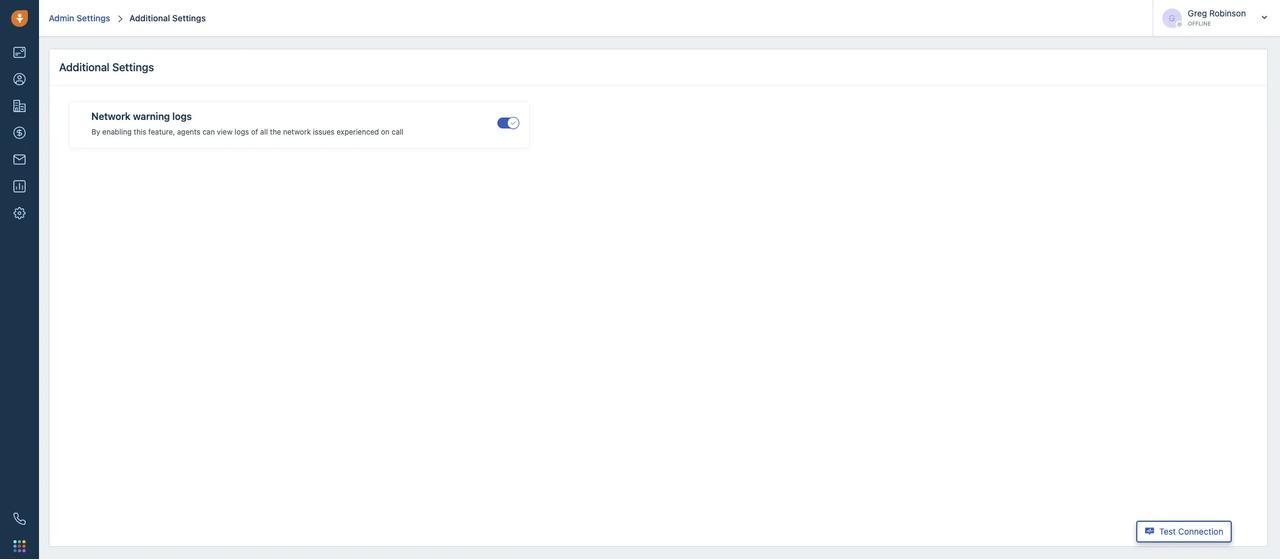Task type: vqa. For each thing, say whether or not it's contained in the screenshot.
Admin Settings LINK
yes



Task type: describe. For each thing, give the bounding box(es) containing it.
0 vertical spatial additional settings
[[129, 12, 206, 23]]

test
[[1160, 527, 1176, 537]]

feature,
[[148, 127, 175, 136]]

admin
[[49, 12, 74, 23]]

of
[[251, 127, 258, 136]]

admin settings
[[49, 12, 110, 23]]

warning
[[133, 111, 170, 122]]

freshworks switcher image
[[13, 541, 26, 553]]

admin settings link
[[49, 12, 110, 23]]

offline
[[1188, 20, 1211, 27]]

issues
[[313, 127, 335, 136]]

1 horizontal spatial additional
[[129, 12, 170, 23]]

network
[[91, 111, 131, 122]]

call
[[392, 127, 404, 136]]

connection
[[1179, 527, 1224, 537]]

the
[[270, 127, 281, 136]]

0 horizontal spatial logs
[[172, 111, 192, 122]]

by
[[91, 127, 100, 136]]

1 vertical spatial logs
[[235, 127, 249, 136]]

g
[[1169, 12, 1175, 23]]

1 vertical spatial additional
[[59, 61, 110, 74]]

settings for 'additional settings' link
[[172, 12, 206, 23]]

test connection
[[1160, 527, 1224, 537]]



Task type: locate. For each thing, give the bounding box(es) containing it.
2 horizontal spatial settings
[[172, 12, 206, 23]]

1 vertical spatial additional settings
[[59, 61, 154, 74]]

1 horizontal spatial settings
[[112, 61, 154, 74]]

0 vertical spatial logs
[[172, 111, 192, 122]]

greg
[[1188, 8, 1207, 18]]

additional settings link
[[127, 12, 206, 23]]

agents
[[177, 127, 200, 136]]

logs
[[172, 111, 192, 122], [235, 127, 249, 136]]

this
[[134, 127, 146, 136]]

robinson
[[1210, 8, 1246, 18]]

settings for admin settings link
[[77, 12, 110, 23]]

greg robinson offline
[[1188, 8, 1246, 27]]

can
[[203, 127, 215, 136]]

additional settings
[[129, 12, 206, 23], [59, 61, 154, 74]]

view
[[217, 127, 233, 136]]

0 horizontal spatial settings
[[77, 12, 110, 23]]

logs left of
[[235, 127, 249, 136]]

phone element
[[7, 507, 32, 532]]

settings
[[77, 12, 110, 23], [172, 12, 206, 23], [112, 61, 154, 74]]

phone image
[[13, 513, 26, 526]]

network warning logs by enabling this feature, agents can view logs of all the network issues experienced on call
[[91, 111, 404, 136]]

additional
[[129, 12, 170, 23], [59, 61, 110, 74]]

logs up agents
[[172, 111, 192, 122]]

0 horizontal spatial additional
[[59, 61, 110, 74]]

enabling
[[102, 127, 132, 136]]

network
[[283, 127, 311, 136]]

1 horizontal spatial logs
[[235, 127, 249, 136]]

on
[[381, 127, 390, 136]]

experienced
[[337, 127, 379, 136]]

all
[[260, 127, 268, 136]]

0 vertical spatial additional
[[129, 12, 170, 23]]



